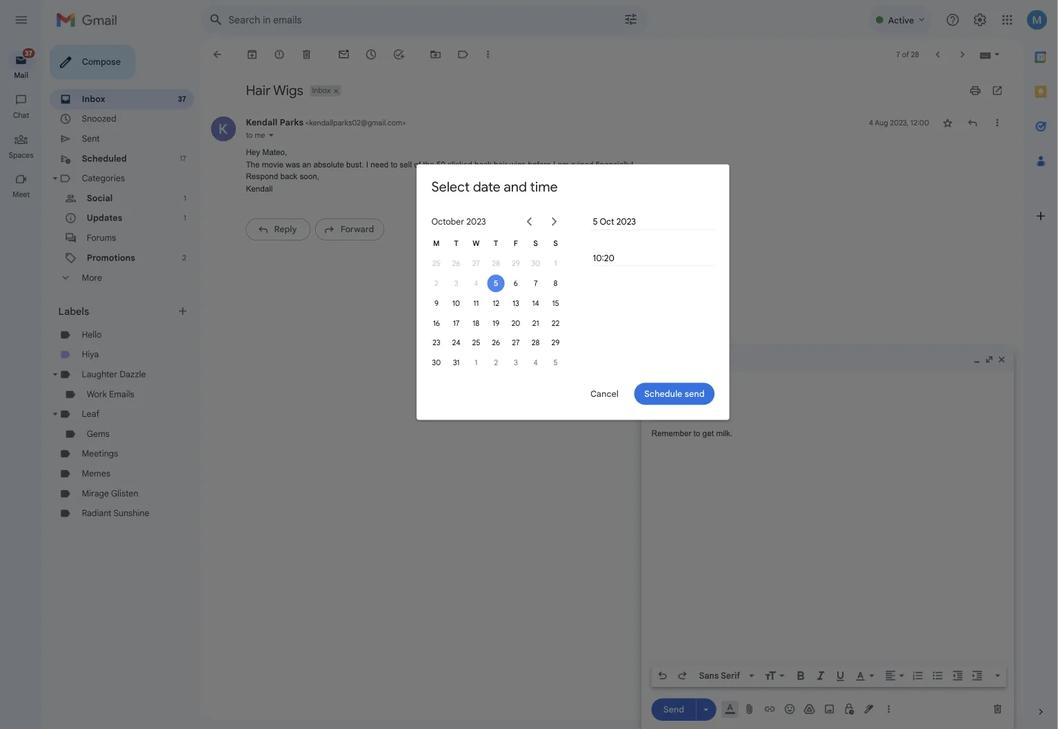 Task type: vqa. For each thing, say whether or not it's contained in the screenshot.
sent
yes



Task type: describe. For each thing, give the bounding box(es) containing it.
forums
[[97, 259, 129, 271]]

19
[[547, 354, 555, 364]]

17
[[200, 171, 207, 182]]

gems link
[[97, 477, 122, 489]]

kendallparks02@gmail.com
[[344, 131, 447, 142]]

26
[[502, 288, 512, 298]]

hey mateo, the movie was an absolute bust. i need to sell of the 50 slicked back hair wigs before i am ruined financially! respond back soon,
[[273, 164, 704, 201]]

Date field
[[657, 239, 793, 255]]

inbox
[[91, 104, 117, 116]]

need
[[412, 178, 432, 188]]

3 oct cell
[[496, 304, 518, 326]]

an
[[336, 178, 346, 188]]

17 oct cell
[[496, 348, 518, 370]]

19 oct cell
[[540, 348, 562, 370]]

to inside hey mateo, the movie was an absolute bust. i need to sell of the 50 slicked back hair wigs before i am ruined financially! respond back soon,
[[434, 178, 442, 188]]

4 aug 2023, 12:00
[[965, 131, 1033, 142]]

add to tasks image
[[436, 54, 450, 68]]

spaces heading
[[0, 167, 47, 178]]

9 oct cell
[[474, 326, 496, 348]]

compose
[[91, 63, 134, 75]]

hair
[[273, 91, 301, 110]]

5 nov cell
[[606, 392, 628, 415]]

25
[[480, 288, 489, 298]]

snooze image
[[406, 54, 419, 68]]

7
[[996, 56, 1000, 66]]

meetings link
[[91, 499, 131, 511]]

report spam image
[[303, 54, 317, 68]]

27 sept cell
[[518, 282, 540, 304]]

50
[[485, 178, 495, 188]]

kendall parks cell
[[273, 130, 451, 142]]

gems
[[97, 477, 122, 489]]

october
[[479, 240, 516, 252]]

10
[[503, 332, 511, 342]]

kendall
[[273, 130, 308, 142]]

2
[[203, 282, 207, 292]]

of
[[460, 178, 468, 188]]

mail navigation
[[0, 44, 48, 730]]

absolute
[[348, 178, 382, 188]]

s for first 's' column header from the right
[[615, 266, 620, 276]]

Time field
[[657, 279, 793, 295]]

1 for social
[[204, 215, 207, 226]]

select date and time heading
[[479, 198, 620, 217]]

5 for 5 oct cell
[[549, 310, 553, 320]]

10 oct cell
[[496, 326, 518, 348]]

archive image
[[273, 54, 287, 68]]

categories
[[91, 192, 139, 204]]

spaces
[[10, 167, 37, 177]]

leaf
[[91, 455, 111, 466]]

updates link
[[97, 237, 136, 249]]

28 oct cell
[[584, 370, 606, 392]]

labels
[[65, 339, 99, 353]]

laughter
[[91, 410, 131, 422]]

2 oct cell
[[474, 304, 496, 326]]

chat heading
[[0, 123, 47, 134]]

before
[[587, 178, 612, 188]]

to me
[[273, 145, 295, 155]]

kendall parks kendallparks02@gmail.com
[[273, 130, 447, 142]]

inbox link
[[91, 104, 117, 116]]

promotions
[[97, 281, 150, 293]]

2023
[[518, 240, 540, 252]]

bust.
[[385, 178, 404, 188]]

wigs
[[304, 91, 337, 110]]

t
[[505, 266, 509, 276]]

m
[[481, 266, 489, 276]]

16 oct cell
[[474, 348, 496, 370]]

more
[[91, 303, 113, 315]]

4 aug 2023, 12:00 cell
[[965, 130, 1033, 143]]

was
[[318, 178, 333, 188]]

m column header
[[474, 260, 496, 282]]

w column header
[[518, 260, 540, 282]]

categories link
[[91, 192, 139, 204]]

financially!
[[662, 178, 704, 188]]

chat
[[14, 123, 32, 133]]

main menu image
[[15, 14, 32, 30]]

newer image
[[1035, 54, 1049, 68]]

hey
[[273, 164, 289, 174]]

leaf link
[[91, 455, 111, 466]]

12 oct cell
[[540, 326, 562, 348]]

time
[[589, 198, 620, 217]]

laughter dazzle
[[91, 410, 162, 422]]

scheduled
[[91, 170, 141, 182]]

october 2023
[[479, 240, 540, 252]]

parks
[[311, 130, 337, 142]]

29 oct cell
[[606, 370, 628, 392]]

select
[[479, 198, 522, 217]]

date
[[525, 198, 556, 217]]

hello
[[91, 366, 113, 378]]

w
[[525, 266, 533, 276]]

5 for 5 nov cell
[[615, 398, 620, 408]]



Task type: locate. For each thing, give the bounding box(es) containing it.
work
[[97, 433, 119, 444]]

28 sept cell
[[540, 282, 562, 304]]

1
[[204, 215, 207, 226], [204, 237, 207, 248]]

mail, 37 unread messages image
[[22, 57, 39, 70]]

emails
[[121, 433, 149, 444]]

back left hair
[[527, 178, 546, 188]]

0 vertical spatial 5
[[549, 310, 553, 320]]

18
[[525, 354, 533, 364]]

11 oct cell
[[518, 326, 540, 348]]

updates
[[97, 237, 136, 249]]

Search in emails search field
[[223, 6, 720, 39]]

and
[[560, 198, 585, 217]]

hello link
[[91, 366, 113, 378]]

more button
[[55, 298, 215, 320]]

work emails
[[97, 433, 149, 444]]

0 horizontal spatial 4
[[593, 398, 598, 408]]

4 down 28 oct cell
[[593, 398, 598, 408]]

1 i from the left
[[407, 178, 409, 188]]

work emails link
[[97, 433, 149, 444]]

4 for 4 aug 2023, 12:00
[[965, 131, 970, 142]]

4 for 4
[[593, 398, 598, 408]]

5 inside 5 oct cell
[[549, 310, 553, 320]]

1 vertical spatial back
[[312, 191, 330, 201]]

t column header
[[496, 260, 518, 282]]

i right bust.
[[407, 178, 409, 188]]

1 s column header from the left
[[584, 260, 606, 282]]

soon,
[[333, 191, 355, 201]]

me
[[283, 145, 295, 155]]

2 1 from the top
[[204, 237, 207, 248]]

column header
[[540, 260, 562, 282]]

26 sept cell
[[496, 282, 518, 304]]

1 horizontal spatial back
[[527, 178, 546, 188]]

to
[[273, 145, 281, 155], [434, 178, 442, 188]]

4 inside select date and time dialog
[[593, 398, 598, 408]]

1 for updates
[[204, 237, 207, 248]]

scheduled link
[[91, 170, 141, 182]]

snoozed
[[91, 126, 129, 138]]

to left sell
[[434, 178, 442, 188]]

1 horizontal spatial to
[[434, 178, 442, 188]]

4 left "aug"
[[965, 131, 970, 142]]

0 horizontal spatial to
[[273, 145, 281, 155]]

2 s column header from the left
[[606, 260, 628, 282]]

1 vertical spatial 1
[[204, 237, 207, 248]]

5 down 29 oct cell
[[615, 398, 620, 408]]

hiya link
[[91, 388, 110, 400]]

i left am
[[615, 178, 617, 188]]

4
[[965, 131, 970, 142], [593, 398, 598, 408]]

5 inside 5 nov cell
[[615, 398, 620, 408]]

hiya
[[91, 388, 110, 400]]

back to inbox image
[[235, 54, 248, 68]]

the
[[470, 178, 483, 188]]

social link
[[97, 215, 125, 226]]

social
[[97, 215, 125, 226]]

0 horizontal spatial i
[[407, 178, 409, 188]]

promotions link
[[97, 281, 150, 293]]

1 vertical spatial to
[[434, 178, 442, 188]]

25 sept cell
[[474, 282, 496, 304]]

compose button
[[55, 50, 151, 88]]

movie
[[291, 178, 315, 188]]

s for first 's' column header from left
[[593, 266, 598, 276]]

ruined
[[635, 178, 659, 188]]

5 down 28 sept cell
[[549, 310, 553, 320]]

s column header right 28 sept cell
[[584, 260, 606, 282]]

dazzle
[[133, 410, 162, 422]]

1 down the 17
[[204, 215, 207, 226]]

2 s from the left
[[615, 266, 620, 276]]

1 horizontal spatial 4
[[965, 131, 970, 142]]

delete image
[[334, 54, 348, 68]]

back down was
[[312, 191, 330, 201]]

0 horizontal spatial s
[[593, 266, 598, 276]]

11
[[526, 332, 532, 342]]

i
[[407, 178, 409, 188], [615, 178, 617, 188]]

0 vertical spatial to
[[273, 145, 281, 155]]

sent link
[[91, 148, 111, 160]]

5
[[549, 310, 553, 320], [615, 398, 620, 408]]

1 horizontal spatial 5
[[615, 398, 620, 408]]

slicked
[[497, 178, 525, 188]]

1 1 from the top
[[204, 215, 207, 226]]

grid
[[474, 260, 628, 415]]

sell
[[444, 178, 458, 188]]

gmail image
[[62, 8, 137, 36]]

mail
[[15, 79, 31, 89]]

hair wigs
[[273, 91, 337, 110]]

to left me
[[273, 145, 281, 155]]

hair
[[549, 178, 564, 188]]

s
[[593, 266, 598, 276], [615, 266, 620, 276]]

1 vertical spatial 4
[[593, 398, 598, 408]]

am
[[620, 178, 632, 188]]

0 horizontal spatial back
[[312, 191, 330, 201]]

4 nov cell
[[584, 392, 606, 415]]

forums link
[[97, 259, 129, 271]]

1 vertical spatial 5
[[615, 398, 620, 408]]

0 vertical spatial 1
[[204, 215, 207, 226]]

select date and time
[[479, 198, 620, 217]]

aug
[[972, 131, 987, 142]]

meetings
[[91, 499, 131, 511]]

s column header
[[584, 260, 606, 282], [606, 260, 628, 282]]

search in emails image
[[228, 10, 252, 34]]

respond
[[273, 191, 309, 201]]

grid containing m
[[474, 260, 628, 415]]

snoozed link
[[91, 126, 129, 138]]

12
[[547, 332, 555, 342]]

the
[[273, 178, 289, 188]]

4 oct cell
[[518, 304, 540, 326]]

0 vertical spatial back
[[527, 178, 546, 188]]

12:00
[[1012, 131, 1033, 142]]

5 oct cell
[[540, 304, 562, 326]]

sent
[[91, 148, 111, 160]]

grid inside select date and time dialog
[[474, 260, 628, 415]]

18 oct cell
[[518, 348, 540, 370]]

1 horizontal spatial s
[[615, 266, 620, 276]]

2 i from the left
[[615, 178, 617, 188]]

mateo,
[[292, 164, 319, 174]]

wigs
[[566, 178, 584, 188]]

back
[[527, 178, 546, 188], [312, 191, 330, 201]]

37
[[198, 105, 207, 115]]

2023,
[[989, 131, 1010, 142]]

laughter dazzle link
[[91, 410, 162, 422]]

Not starred checkbox
[[1046, 130, 1058, 143]]

labels heading
[[65, 339, 196, 353]]

0 vertical spatial 4
[[965, 131, 970, 142]]

s column header down time
[[606, 260, 628, 282]]

0 horizontal spatial 5
[[549, 310, 553, 320]]

1 s from the left
[[593, 266, 598, 276]]

1 up 2
[[204, 237, 207, 248]]

1 horizontal spatial i
[[615, 178, 617, 188]]

select date and time dialog
[[463, 183, 811, 467]]

heading
[[0, 211, 47, 222]]

mail heading
[[0, 79, 47, 90]]



